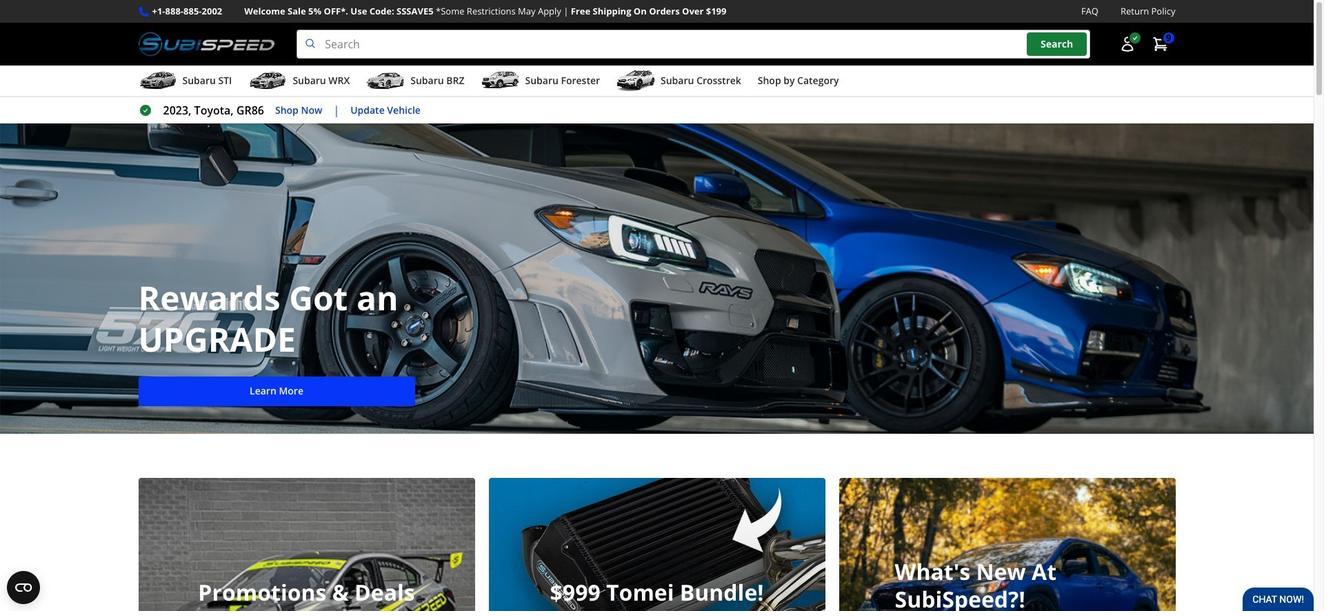 Task type: locate. For each thing, give the bounding box(es) containing it.
coilovers image
[[489, 478, 825, 611]]

open widget image
[[7, 571, 40, 604]]

a subaru wrx thumbnail image image
[[249, 70, 287, 91]]

search input field
[[297, 30, 1090, 59]]

deals image
[[138, 478, 475, 611]]

subispeed logo image
[[138, 30, 275, 59]]



Task type: describe. For each thing, give the bounding box(es) containing it.
a subaru crosstrek thumbnail image image
[[617, 70, 655, 91]]

a subaru sti thumbnail image image
[[138, 70, 177, 91]]

earn rewards image
[[839, 478, 1176, 611]]

a subaru forester thumbnail image image
[[481, 70, 520, 91]]

button image
[[1119, 36, 1136, 53]]

rewards program image
[[0, 124, 1314, 434]]

a subaru brz thumbnail image image
[[366, 70, 405, 91]]



Task type: vqa. For each thing, say whether or not it's contained in the screenshot.
Coilovers image
yes



